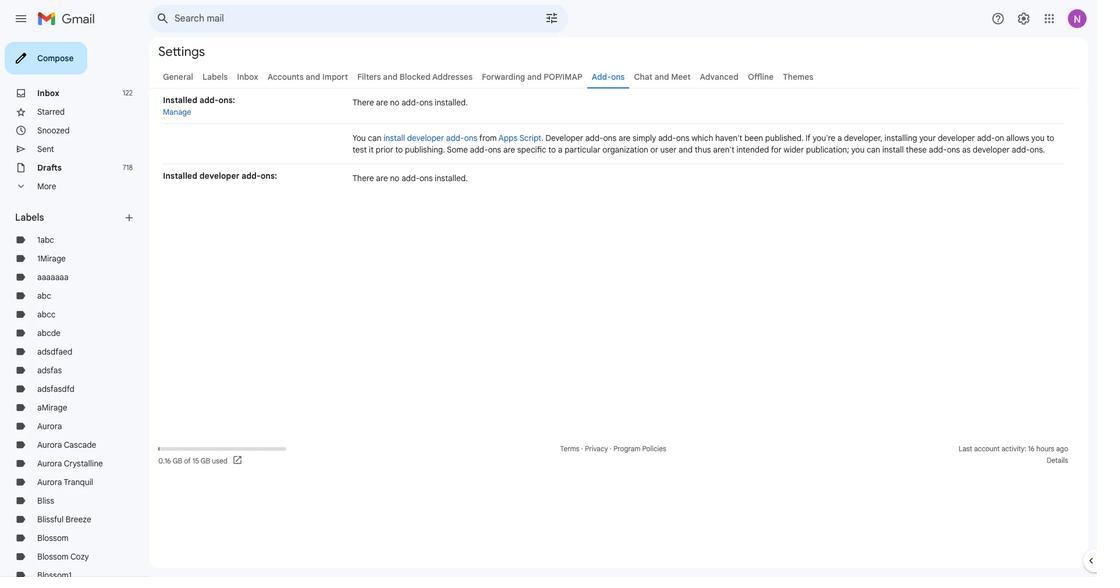 Task type: describe. For each thing, give the bounding box(es) containing it.
ons down blocked
[[420, 97, 433, 108]]

adsfas link
[[37, 365, 62, 376]]

abc
[[37, 291, 51, 301]]

abcde link
[[37, 328, 61, 338]]

publication;
[[807, 144, 850, 155]]

1 gb from the left
[[173, 456, 182, 465]]

1 installed. from the top
[[435, 97, 468, 108]]

terms link
[[561, 444, 580, 453]]

developer,
[[845, 133, 883, 143]]

adsdfaed link
[[37, 346, 72, 357]]

inbox inside labels navigation
[[37, 88, 59, 98]]

1 vertical spatial inbox link
[[37, 88, 59, 98]]

labels navigation
[[0, 37, 149, 577]]

1 horizontal spatial to
[[549, 144, 556, 155]]

program
[[614, 444, 641, 453]]

install inside the . developer add-ons are simply add-ons which haven't been published. if you're a developer, installing your developer add-on allows you to test it prior to publishing. some add-ons are specific to a particular organization or user and thus aren't intended for wider publication; you can install these add-ons as developer add-ons.
[[883, 144, 904, 155]]

more
[[37, 181, 56, 192]]

user
[[661, 144, 677, 155]]

and inside the . developer add-ons are simply add-ons which haven't been published. if you're a developer, installing your developer add-on allows you to test it prior to publishing. some add-ons are specific to a particular organization or user and thus aren't intended for wider publication; you can install these add-ons as developer add-ons.
[[679, 144, 693, 155]]

bliss link
[[37, 496, 54, 506]]

starred link
[[37, 107, 65, 117]]

15
[[193, 456, 199, 465]]

bliss
[[37, 496, 54, 506]]

0 horizontal spatial to
[[396, 144, 403, 155]]

ons up organization
[[604, 133, 617, 143]]

blissful
[[37, 514, 64, 525]]

aaaaaaa
[[37, 272, 69, 282]]

cozy
[[70, 551, 89, 562]]

installed add-ons: manage
[[163, 95, 235, 117]]

test
[[353, 144, 367, 155]]

meet
[[671, 72, 691, 82]]

add- inside 'installed add-ons: manage'
[[200, 95, 219, 105]]

aurora tranquil link
[[37, 477, 93, 487]]

install developer add-ons link
[[384, 133, 478, 143]]

settings
[[158, 43, 205, 59]]

1abc
[[37, 235, 54, 245]]

simply
[[633, 133, 656, 143]]

ons left the from
[[464, 133, 478, 143]]

from
[[480, 133, 497, 143]]

crystalline
[[64, 458, 103, 469]]

2 horizontal spatial to
[[1047, 133, 1055, 143]]

accounts and import
[[268, 72, 348, 82]]

2 installed. from the top
[[435, 173, 468, 183]]

gmail image
[[37, 7, 101, 30]]

advanced link
[[700, 72, 739, 82]]

blossom link
[[37, 533, 69, 543]]

general
[[163, 72, 193, 82]]

aurora cascade link
[[37, 440, 96, 450]]

labels heading
[[15, 212, 123, 224]]

and for filters
[[383, 72, 398, 82]]

cascade
[[64, 440, 96, 450]]

aurora for aurora tranquil
[[37, 477, 62, 487]]

manage button
[[163, 107, 191, 117]]

1mirage
[[37, 253, 66, 264]]

chat and meet
[[634, 72, 691, 82]]

drafts link
[[37, 162, 62, 173]]

abcc link
[[37, 309, 56, 320]]

are down apps
[[504, 144, 515, 155]]

are up organization
[[619, 133, 631, 143]]

sent
[[37, 144, 54, 154]]

0.16 gb of 15 gb used
[[158, 456, 228, 465]]

adsdfaed
[[37, 346, 72, 357]]

intended
[[737, 144, 770, 155]]

blissful breeze
[[37, 514, 91, 525]]

privacy link
[[585, 444, 608, 453]]

advanced
[[700, 72, 739, 82]]

1 there from the top
[[353, 97, 374, 108]]

starred
[[37, 107, 65, 117]]

0 vertical spatial a
[[838, 133, 842, 143]]

installed for installed add-ons: manage
[[163, 95, 197, 105]]

can inside the . developer add-ons are simply add-ons which haven't been published. if you're a developer, installing your developer add-on allows you to test it prior to publishing. some add-ons are specific to a particular organization or user and thus aren't intended for wider publication; you can install these add-ons as developer add-ons.
[[867, 144, 881, 155]]

organization
[[603, 144, 649, 155]]

developer
[[546, 133, 584, 143]]

breeze
[[66, 514, 91, 525]]

you
[[353, 133, 366, 143]]

it
[[369, 144, 374, 155]]

0 horizontal spatial you
[[852, 144, 865, 155]]

blocked
[[400, 72, 431, 82]]

amirage
[[37, 402, 67, 413]]

forwarding and pop/imap link
[[482, 72, 583, 82]]

aurora for aurora link at the left
[[37, 421, 62, 431]]

are down prior
[[376, 173, 388, 183]]

hours
[[1037, 444, 1055, 453]]

adsfasdfd
[[37, 384, 75, 394]]

aaaaaaa link
[[37, 272, 69, 282]]

forwarding and pop/imap
[[482, 72, 583, 82]]

general link
[[163, 72, 193, 82]]

ago
[[1057, 444, 1069, 453]]

advanced search options image
[[540, 6, 564, 30]]

these
[[906, 144, 927, 155]]

some
[[447, 144, 468, 155]]

labels for labels heading
[[15, 212, 44, 224]]

abc link
[[37, 291, 51, 301]]



Task type: vqa. For each thing, say whether or not it's contained in the screenshot.
Conversation related to Conversation view off
no



Task type: locate. For each thing, give the bounding box(es) containing it.
0 horizontal spatial inbox link
[[37, 88, 59, 98]]

you
[[1032, 133, 1045, 143], [852, 144, 865, 155]]

are
[[376, 97, 388, 108], [619, 133, 631, 143], [504, 144, 515, 155], [376, 173, 388, 183]]

a down developer
[[558, 144, 563, 155]]

1 vertical spatial blossom
[[37, 551, 69, 562]]

inbox link
[[237, 72, 258, 82], [37, 88, 59, 98]]

add-
[[200, 95, 219, 105], [402, 97, 420, 108], [446, 133, 464, 143], [586, 133, 604, 143], [659, 133, 677, 143], [978, 133, 995, 143], [470, 144, 488, 155], [929, 144, 947, 155], [1012, 144, 1030, 155], [242, 171, 261, 181], [402, 173, 420, 183]]

and for accounts
[[306, 72, 320, 82]]

you're
[[813, 133, 836, 143]]

0 horizontal spatial install
[[384, 133, 405, 143]]

are down filters
[[376, 97, 388, 108]]

drafts
[[37, 162, 62, 173]]

you can install developer add-ons from apps script
[[353, 133, 542, 143]]

0 vertical spatial there
[[353, 97, 374, 108]]

1 vertical spatial installed.
[[435, 173, 468, 183]]

aurora for aurora crystalline
[[37, 458, 62, 469]]

1 no from the top
[[390, 97, 400, 108]]

0 horizontal spatial a
[[558, 144, 563, 155]]

0 vertical spatial install
[[384, 133, 405, 143]]

0 horizontal spatial gb
[[173, 456, 182, 465]]

inbox
[[237, 72, 258, 82], [37, 88, 59, 98]]

as
[[963, 144, 971, 155]]

2 there are no add-ons installed. from the top
[[353, 173, 468, 183]]

aurora down amirage link
[[37, 421, 62, 431]]

and for chat
[[655, 72, 669, 82]]

0 vertical spatial installed
[[163, 95, 197, 105]]

thus
[[695, 144, 711, 155]]

blossom cozy link
[[37, 551, 89, 562]]

0 horizontal spatial labels
[[15, 212, 44, 224]]

1 vertical spatial no
[[390, 173, 400, 183]]

activity:
[[1002, 444, 1027, 453]]

0 vertical spatial you
[[1032, 133, 1045, 143]]

ons down the from
[[488, 144, 501, 155]]

compose button
[[5, 42, 88, 75]]

allows
[[1007, 133, 1030, 143]]

labels
[[203, 72, 228, 82], [15, 212, 44, 224]]

to right prior
[[396, 144, 403, 155]]

apps
[[499, 133, 518, 143]]

blissful breeze link
[[37, 514, 91, 525]]

1 vertical spatial labels
[[15, 212, 44, 224]]

to right allows
[[1047, 133, 1055, 143]]

installed. down addresses
[[435, 97, 468, 108]]

1 blossom from the top
[[37, 533, 69, 543]]

1 aurora from the top
[[37, 421, 62, 431]]

ons left chat
[[611, 72, 625, 82]]

you up ons.
[[1032, 133, 1045, 143]]

1 horizontal spatial you
[[1032, 133, 1045, 143]]

forwarding
[[482, 72, 525, 82]]

support image
[[992, 12, 1006, 26]]

install up prior
[[384, 133, 405, 143]]

terms · privacy · program policies
[[561, 444, 667, 453]]

. developer add-ons are simply add-ons which haven't been published. if you're a developer, installing your developer add-on allows you to test it prior to publishing. some add-ons are specific to a particular organization or user and thus aren't intended for wider publication; you can install these add-ons as developer add-ons.
[[353, 133, 1055, 155]]

search mail image
[[153, 8, 174, 29]]

program policies link
[[614, 444, 667, 453]]

labels up 'installed add-ons: manage'
[[203, 72, 228, 82]]

filters
[[358, 72, 381, 82]]

a right you're
[[838, 133, 842, 143]]

installed developer add-ons:
[[163, 171, 277, 181]]

Search mail text field
[[175, 13, 512, 24]]

0 vertical spatial inbox link
[[237, 72, 258, 82]]

and left the thus
[[679, 144, 693, 155]]

inbox link right labels link
[[237, 72, 258, 82]]

installed right 718 at the left top of the page
[[163, 171, 197, 181]]

aurora tranquil
[[37, 477, 93, 487]]

and for forwarding
[[527, 72, 542, 82]]

ons.
[[1030, 144, 1046, 155]]

0 vertical spatial labels
[[203, 72, 228, 82]]

installing
[[885, 133, 918, 143]]

offline link
[[748, 72, 774, 82]]

1 horizontal spatial inbox link
[[237, 72, 258, 82]]

footer
[[149, 443, 1079, 466]]

sent link
[[37, 144, 54, 154]]

1 there are no add-ons installed. from the top
[[353, 97, 468, 108]]

haven't
[[716, 133, 743, 143]]

installed inside 'installed add-ons: manage'
[[163, 95, 197, 105]]

1 horizontal spatial a
[[838, 133, 842, 143]]

aurora down aurora link at the left
[[37, 440, 62, 450]]

blossom for blossom cozy
[[37, 551, 69, 562]]

1 vertical spatial inbox
[[37, 88, 59, 98]]

0 vertical spatial installed.
[[435, 97, 468, 108]]

2 no from the top
[[390, 173, 400, 183]]

last account activity: 16 hours ago details
[[959, 444, 1069, 465]]

privacy
[[585, 444, 608, 453]]

chat
[[634, 72, 653, 82]]

import
[[323, 72, 348, 82]]

aurora up aurora tranquil 'link'
[[37, 458, 62, 469]]

2 there from the top
[[353, 173, 374, 183]]

1 horizontal spatial can
[[867, 144, 881, 155]]

1 horizontal spatial ·
[[610, 444, 612, 453]]

0 vertical spatial blossom
[[37, 533, 69, 543]]

themes
[[783, 72, 814, 82]]

publishing.
[[405, 144, 445, 155]]

aurora for aurora cascade
[[37, 440, 62, 450]]

inbox up starred
[[37, 88, 59, 98]]

ons
[[611, 72, 625, 82], [420, 97, 433, 108], [464, 133, 478, 143], [604, 133, 617, 143], [677, 133, 690, 143], [488, 144, 501, 155], [947, 144, 961, 155], [420, 173, 433, 183]]

aurora cascade
[[37, 440, 96, 450]]

your
[[920, 133, 936, 143]]

for
[[771, 144, 782, 155]]

there are no add-ons installed.
[[353, 97, 468, 108], [353, 173, 468, 183]]

installed for installed developer add-ons:
[[163, 171, 197, 181]]

blossom down blossom link
[[37, 551, 69, 562]]

aurora crystalline
[[37, 458, 103, 469]]

1 vertical spatial a
[[558, 144, 563, 155]]

filters and blocked addresses
[[358, 72, 473, 82]]

1mirage link
[[37, 253, 66, 264]]

accounts
[[268, 72, 304, 82]]

footer containing terms
[[149, 443, 1079, 466]]

gb left of
[[173, 456, 182, 465]]

718
[[123, 163, 133, 172]]

settings image
[[1017, 12, 1031, 26]]

2 blossom from the top
[[37, 551, 69, 562]]

3 aurora from the top
[[37, 458, 62, 469]]

blossom cozy
[[37, 551, 89, 562]]

0 horizontal spatial ons:
[[219, 95, 235, 105]]

adsfasdfd link
[[37, 384, 75, 394]]

0 vertical spatial there are no add-ons installed.
[[353, 97, 468, 108]]

apps script link
[[499, 133, 542, 143]]

0 vertical spatial no
[[390, 97, 400, 108]]

there down the test
[[353, 173, 374, 183]]

follow link to manage storage image
[[232, 455, 244, 466]]

themes link
[[783, 72, 814, 82]]

a
[[838, 133, 842, 143], [558, 144, 563, 155]]

ons: inside 'installed add-ons: manage'
[[219, 95, 235, 105]]

ons left as
[[947, 144, 961, 155]]

1 vertical spatial installed
[[163, 171, 197, 181]]

to down developer
[[549, 144, 556, 155]]

and left import on the top left
[[306, 72, 320, 82]]

published.
[[766, 133, 804, 143]]

1 horizontal spatial gb
[[201, 456, 210, 465]]

labels up 1abc link
[[15, 212, 44, 224]]

1 horizontal spatial labels
[[203, 72, 228, 82]]

0 horizontal spatial ·
[[582, 444, 583, 453]]

1 horizontal spatial ons:
[[261, 171, 277, 181]]

to
[[1047, 133, 1055, 143], [396, 144, 403, 155], [549, 144, 556, 155]]

add-ons link
[[592, 72, 625, 82]]

no down prior
[[390, 173, 400, 183]]

0 vertical spatial ons:
[[219, 95, 235, 105]]

compose
[[37, 53, 74, 63]]

2 installed from the top
[[163, 171, 197, 181]]

.
[[542, 133, 544, 143]]

there
[[353, 97, 374, 108], [353, 173, 374, 183]]

there are no add-ons installed. down "filters and blocked addresses" link on the top
[[353, 97, 468, 108]]

aurora crystalline link
[[37, 458, 103, 469]]

add-
[[592, 72, 611, 82]]

prior
[[376, 144, 393, 155]]

0 vertical spatial can
[[368, 133, 382, 143]]

2 gb from the left
[[201, 456, 210, 465]]

inbox link up starred
[[37, 88, 59, 98]]

blossom for blossom link
[[37, 533, 69, 543]]

2 · from the left
[[610, 444, 612, 453]]

or
[[651, 144, 659, 155]]

offline
[[748, 72, 774, 82]]

can down developer,
[[867, 144, 881, 155]]

1 horizontal spatial inbox
[[237, 72, 258, 82]]

0 horizontal spatial can
[[368, 133, 382, 143]]

inbox right labels link
[[237, 72, 258, 82]]

0.16
[[158, 456, 171, 465]]

1 vertical spatial install
[[883, 144, 904, 155]]

· right privacy
[[610, 444, 612, 453]]

amirage link
[[37, 402, 67, 413]]

script
[[520, 133, 542, 143]]

labels inside navigation
[[15, 212, 44, 224]]

no down "filters and blocked addresses" link on the top
[[390, 97, 400, 108]]

122
[[123, 89, 133, 97]]

main menu image
[[14, 12, 28, 26]]

been
[[745, 133, 764, 143]]

there are no add-ons installed. down publishing.
[[353, 173, 468, 183]]

1 vertical spatial there are no add-ons installed.
[[353, 173, 468, 183]]

of
[[184, 456, 191, 465]]

installed up the manage button
[[163, 95, 197, 105]]

1 vertical spatial you
[[852, 144, 865, 155]]

and left pop/imap
[[527, 72, 542, 82]]

blossom down blissful at bottom left
[[37, 533, 69, 543]]

manage
[[163, 107, 191, 117]]

1 vertical spatial ons:
[[261, 171, 277, 181]]

2 aurora from the top
[[37, 440, 62, 450]]

and right filters
[[383, 72, 398, 82]]

there down filters
[[353, 97, 374, 108]]

1 · from the left
[[582, 444, 583, 453]]

0 horizontal spatial inbox
[[37, 88, 59, 98]]

installed. down some
[[435, 173, 468, 183]]

ons down publishing.
[[420, 173, 433, 183]]

on
[[995, 133, 1005, 143]]

0 vertical spatial inbox
[[237, 72, 258, 82]]

1 horizontal spatial install
[[883, 144, 904, 155]]

1 vertical spatial there
[[353, 173, 374, 183]]

used
[[212, 456, 228, 465]]

· right terms
[[582, 444, 583, 453]]

1 vertical spatial can
[[867, 144, 881, 155]]

can up it
[[368, 133, 382, 143]]

filters and blocked addresses link
[[358, 72, 473, 82]]

aurora up bliss 'link' at the left bottom of page
[[37, 477, 62, 487]]

ons up user
[[677, 133, 690, 143]]

labels for labels link
[[203, 72, 228, 82]]

details link
[[1047, 456, 1069, 465]]

4 aurora from the top
[[37, 477, 62, 487]]

install down installing at the top of the page
[[883, 144, 904, 155]]

ons:
[[219, 95, 235, 105], [261, 171, 277, 181]]

terms
[[561, 444, 580, 453]]

1 installed from the top
[[163, 95, 197, 105]]

aurora link
[[37, 421, 62, 431]]

pop/imap
[[544, 72, 583, 82]]

and right chat
[[655, 72, 669, 82]]

None search field
[[149, 5, 568, 33]]

you down developer,
[[852, 144, 865, 155]]

gb right 15 at the left
[[201, 456, 210, 465]]

last
[[959, 444, 973, 453]]

details
[[1047, 456, 1069, 465]]



